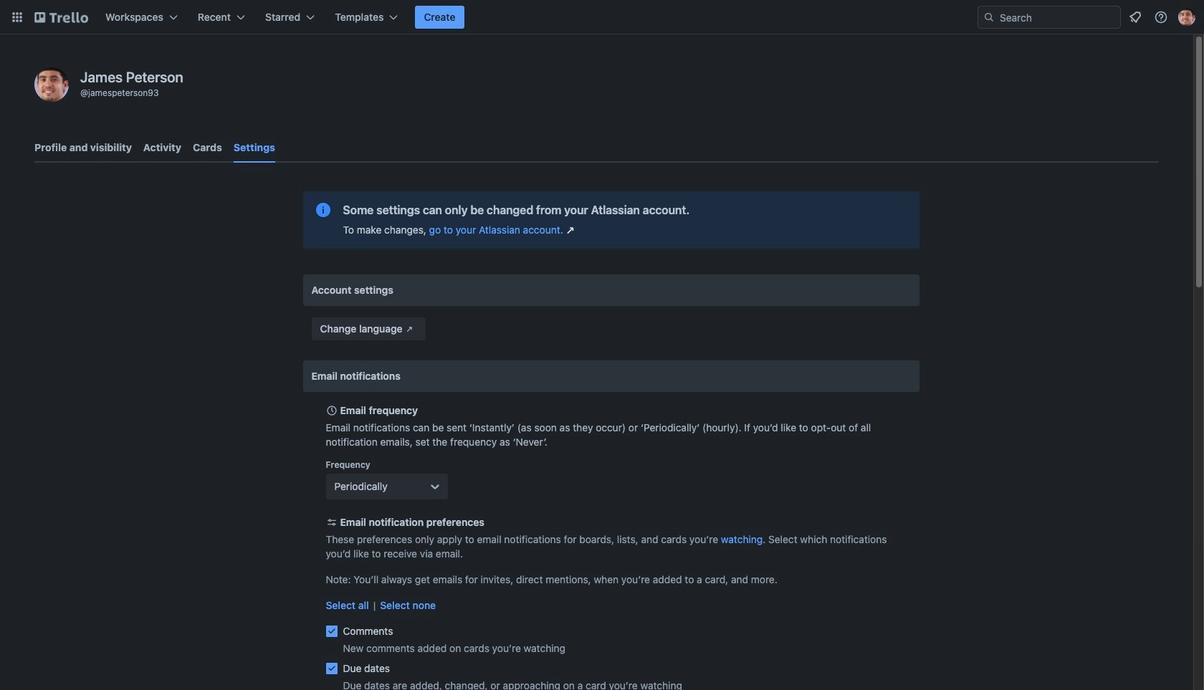 Task type: describe. For each thing, give the bounding box(es) containing it.
search image
[[984, 11, 996, 23]]

james peterson (jamespeterson93) image
[[1179, 9, 1196, 26]]

0 notifications image
[[1128, 9, 1145, 26]]

back to home image
[[34, 6, 88, 29]]



Task type: locate. For each thing, give the bounding box(es) containing it.
Search field
[[978, 6, 1122, 29]]

primary element
[[0, 0, 1205, 34]]

open information menu image
[[1155, 10, 1169, 24]]

sm image
[[403, 322, 417, 336]]

james peterson (jamespeterson93) image
[[34, 67, 69, 102]]



Task type: vqa. For each thing, say whether or not it's contained in the screenshot.
Starred Icon
no



